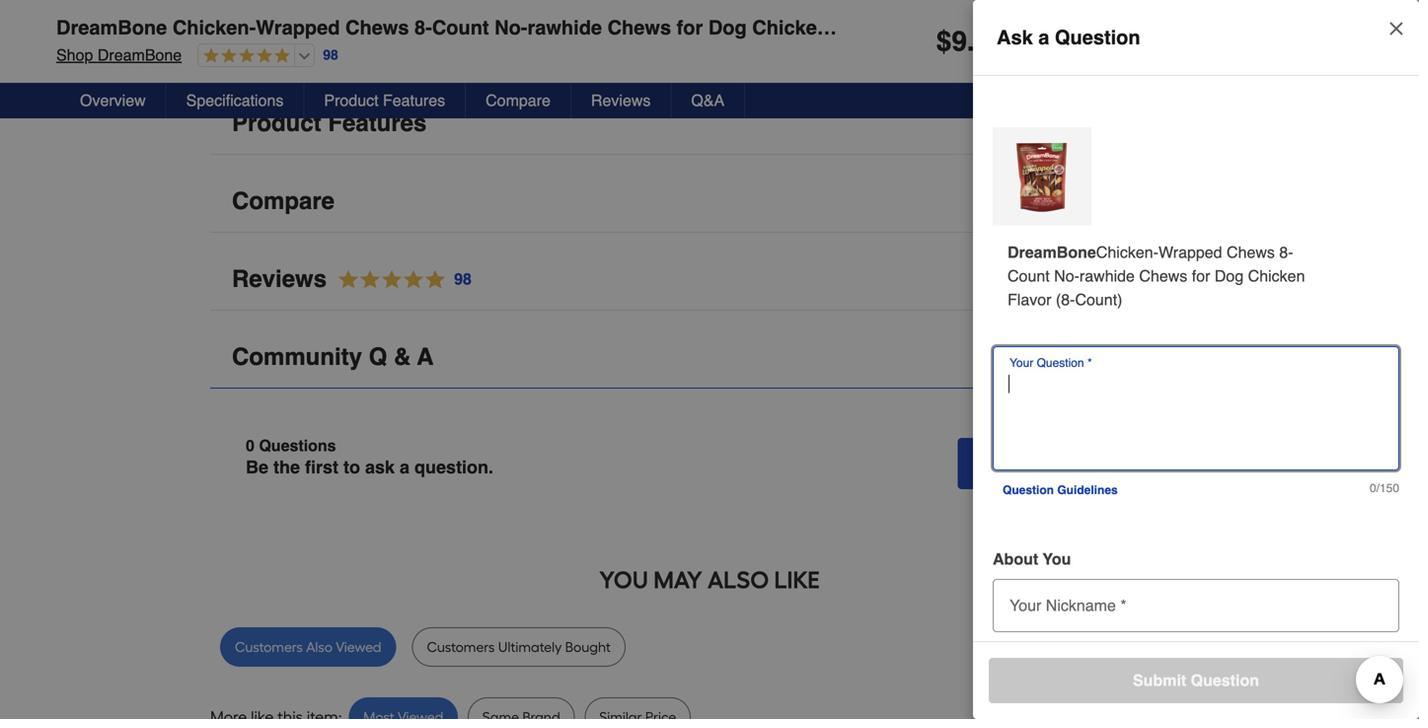 Task type: locate. For each thing, give the bounding box(es) containing it.
0 horizontal spatial count)
[[924, 16, 987, 39]]

1 vertical spatial ask
[[1008, 454, 1037, 473]]

ask right .
[[997, 26, 1033, 49]]

1 horizontal spatial to
[[1058, 642, 1068, 655]]

1 vertical spatial to
[[1058, 642, 1068, 655]]

8- inside chicken-wrapped chews 8- count no-rawhide chews for dog chicken flavor (8-count)
[[1280, 243, 1294, 262]]

0 horizontal spatial for
[[677, 16, 703, 39]]

compare button
[[466, 83, 571, 118], [210, 171, 1209, 233]]

question
[[1055, 26, 1141, 49], [1055, 454, 1123, 473], [1003, 484, 1054, 498], [1191, 672, 1260, 690]]

0 vertical spatial for
[[677, 16, 703, 39]]

rawhide
[[528, 16, 602, 39], [1080, 267, 1135, 285]]

1 horizontal spatial count)
[[1075, 291, 1123, 309]]

reviews left q&a
[[591, 91, 651, 110]]

dog
[[709, 16, 747, 39], [1215, 267, 1244, 285]]

questions
[[259, 437, 336, 455]]

first
[[305, 457, 339, 478]]

a right ask
[[400, 457, 410, 478]]

0 for 0 /150
[[1370, 482, 1377, 496]]

bought
[[565, 639, 611, 656]]

about
[[993, 550, 1039, 569]]

1 horizontal spatial chicken-
[[1096, 243, 1159, 262]]

no
[[1286, 642, 1299, 655]]

2 vertical spatial dreambone
[[1008, 243, 1096, 262]]

0 vertical spatial flavor
[[835, 16, 894, 39]]

0 horizontal spatial flavor
[[835, 16, 894, 39]]

no-
[[495, 16, 528, 39], [1054, 267, 1080, 285]]

0 horizontal spatial 0
[[246, 437, 255, 455]]

0 vertical spatial compare
[[486, 91, 551, 110]]

0 horizontal spatial no-
[[495, 16, 528, 39]]

viewed
[[336, 639, 382, 656]]

ask a question
[[997, 26, 1141, 49], [1008, 454, 1123, 473]]

dog up q&a
[[709, 16, 747, 39]]

question guidelines
[[1003, 484, 1118, 498]]

1 horizontal spatial no-
[[1054, 267, 1080, 285]]

1 vertical spatial 0
[[1370, 482, 1377, 496]]

0 vertical spatial dog
[[709, 16, 747, 39]]

2 customers from the left
[[427, 639, 495, 656]]

product features
[[324, 91, 445, 110], [232, 109, 427, 137]]

also
[[708, 566, 769, 595], [306, 639, 333, 656]]

count
[[432, 16, 489, 39], [1008, 267, 1050, 285]]

0 horizontal spatial product
[[232, 109, 321, 137]]

1 horizontal spatial also
[[708, 566, 769, 595]]

be
[[1032, 642, 1045, 655]]

dreambone
[[56, 16, 167, 39], [98, 46, 182, 64], [1008, 243, 1096, 262]]

rawhide left chevron down icon on the right top of the page
[[1080, 267, 1135, 285]]

1 horizontal spatial 0
[[1370, 482, 1377, 496]]

1 vertical spatial count)
[[1075, 291, 1123, 309]]

ask a question up question guidelines
[[1008, 454, 1123, 473]]

rawhide up reviews "button"
[[528, 16, 602, 39]]

count) inside chicken-wrapped chews 8- count no-rawhide chews for dog chicken flavor (8-count)
[[1075, 291, 1123, 309]]

submit question button
[[989, 658, 1404, 704]]

also left viewed
[[306, 639, 333, 656]]

1 vertical spatial compare button
[[210, 171, 1209, 233]]

(8-
[[899, 16, 924, 39], [1056, 291, 1075, 309]]

overview button
[[60, 83, 167, 118]]

1 vertical spatial rawhide
[[1080, 267, 1135, 285]]

1 horizontal spatial dog
[[1215, 267, 1244, 285]]

a up question guidelines
[[1042, 454, 1050, 473]]

1 horizontal spatial chicken
[[1248, 267, 1305, 285]]

count)
[[924, 16, 987, 39], [1075, 291, 1123, 309]]

chicken-
[[173, 16, 256, 39], [1096, 243, 1159, 262]]

2 horizontal spatial 98
[[975, 26, 1006, 57]]

1 horizontal spatial count
[[1008, 267, 1050, 285]]

about you
[[993, 550, 1071, 569]]

0 horizontal spatial chicken-
[[173, 16, 256, 39]]

0 horizontal spatial you
[[599, 566, 648, 595]]

0 inside '0 questions be the first to ask a question.'
[[246, 437, 255, 455]]

customers
[[235, 639, 303, 656], [427, 639, 495, 656]]

1 vertical spatial 8-
[[1280, 243, 1294, 262]]

1 vertical spatial chicken-
[[1096, 243, 1159, 262]]

to
[[344, 457, 360, 478], [1058, 642, 1068, 655]]

None text field
[[1001, 374, 1392, 461], [1001, 579, 1392, 623], [1001, 374, 1392, 461], [1001, 579, 1392, 623]]

$
[[937, 26, 952, 57]]

overview
[[80, 91, 146, 110]]

dreambone down dreambone image
[[1008, 243, 1096, 262]]

to right 4
[[1058, 642, 1068, 655]]

flavor
[[835, 16, 894, 39], [1008, 291, 1052, 309]]

be
[[246, 457, 269, 478]]

question inside submit question 'button'
[[1191, 672, 1260, 690]]

1 vertical spatial dreambone
[[98, 46, 182, 64]]

1 vertical spatial no-
[[1054, 267, 1080, 285]]

reviews button
[[571, 83, 672, 118]]

features
[[383, 91, 445, 110], [328, 109, 427, 137]]

chevron down image
[[1168, 269, 1187, 289]]

0 horizontal spatial rawhide
[[528, 16, 602, 39]]

compare
[[486, 91, 551, 110], [232, 187, 335, 215]]

dog right chevron down icon on the right top of the page
[[1215, 267, 1244, 285]]

0 vertical spatial chicken
[[752, 16, 829, 39]]

1 vertical spatial ask a question
[[1008, 454, 1123, 473]]

customers left viewed
[[235, 639, 303, 656]]

0 horizontal spatial customers
[[235, 639, 303, 656]]

1 horizontal spatial wrapped
[[1159, 243, 1223, 262]]

q&a button
[[672, 83, 745, 118]]

ask
[[365, 457, 395, 478]]

98
[[975, 26, 1006, 57], [323, 47, 338, 63], [454, 270, 472, 288]]

1 horizontal spatial 8-
[[1280, 243, 1294, 262]]

guidelines
[[1058, 484, 1118, 498]]

1 vertical spatial reviews
[[232, 265, 327, 293]]

1 horizontal spatial reviews
[[591, 91, 651, 110]]

chicken-wrapped chews 8- count no-rawhide chews for dog chicken flavor (8-count)
[[1008, 243, 1305, 309]]

chews
[[346, 16, 409, 39], [608, 16, 671, 39], [1227, 243, 1275, 262], [1140, 267, 1188, 285]]

question.
[[415, 457, 494, 478]]

1 horizontal spatial 4.9 stars image
[[327, 266, 473, 293]]

0 vertical spatial count
[[432, 16, 489, 39]]

0 horizontal spatial 4.9 stars image
[[199, 47, 290, 66]]

spaces).
[[1302, 642, 1347, 655]]

1 horizontal spatial flavor
[[1008, 291, 1052, 309]]

1 vertical spatial also
[[306, 639, 333, 656]]

1 horizontal spatial rawhide
[[1080, 267, 1135, 285]]

0 vertical spatial dreambone
[[56, 16, 167, 39]]

you right about
[[1043, 550, 1071, 569]]

0 horizontal spatial wrapped
[[256, 16, 340, 39]]

1 customers from the left
[[235, 639, 303, 656]]

characters
[[1088, 642, 1143, 655]]

ask a question right .
[[997, 26, 1141, 49]]

reviews
[[591, 91, 651, 110], [232, 265, 327, 293]]

0 vertical spatial 8-
[[415, 16, 432, 39]]

dreambone image
[[1001, 135, 1084, 218]]

0
[[246, 437, 255, 455], [1370, 482, 1377, 496]]

0 vertical spatial 0
[[246, 437, 255, 455]]

product
[[324, 91, 379, 110], [232, 109, 321, 137]]

ask up question guidelines
[[1008, 454, 1037, 473]]

0 vertical spatial chicken-
[[173, 16, 256, 39]]

may
[[654, 566, 702, 595]]

0 vertical spatial to
[[344, 457, 360, 478]]

0 vertical spatial (8-
[[899, 16, 924, 39]]

0 vertical spatial reviews
[[591, 91, 651, 110]]

0 horizontal spatial to
[[344, 457, 360, 478]]

a
[[417, 343, 434, 371]]

for
[[677, 16, 703, 39], [1192, 267, 1211, 285]]

ask
[[997, 26, 1033, 49], [1008, 454, 1037, 473]]

8-
[[415, 16, 432, 39], [1280, 243, 1294, 262]]

for right chevron down icon on the right top of the page
[[1192, 267, 1211, 285]]

only,
[[1258, 642, 1283, 655]]

0 vertical spatial wrapped
[[256, 16, 340, 39]]

no- inside chicken-wrapped chews 8- count no-rawhide chews for dog chicken flavor (8-count)
[[1054, 267, 1080, 285]]

4.9 stars image containing 98
[[327, 266, 473, 293]]

ask inside button
[[1008, 454, 1037, 473]]

you left may
[[599, 566, 648, 595]]

reviews up community at the left of page
[[232, 265, 327, 293]]

chicken
[[752, 16, 829, 39], [1248, 267, 1305, 285]]

for up q&a
[[677, 16, 703, 39]]

a
[[1039, 26, 1050, 49], [1042, 454, 1050, 473], [400, 457, 410, 478]]

dreambone chicken-wrapped chews 8-count no-rawhide chews for dog chicken flavor (8-count)
[[56, 16, 987, 39]]

1 vertical spatial flavor
[[1008, 291, 1052, 309]]

customers for customers also viewed
[[235, 639, 303, 656]]

1 vertical spatial wrapped
[[1159, 243, 1223, 262]]

1 horizontal spatial (8-
[[1056, 291, 1075, 309]]

1 vertical spatial (8-
[[1056, 291, 1075, 309]]

also left like
[[708, 566, 769, 595]]

customers left ultimately
[[427, 639, 495, 656]]

1 vertical spatial count
[[1008, 267, 1050, 285]]

q&a
[[691, 91, 725, 110]]

1 vertical spatial 4.9 stars image
[[327, 266, 473, 293]]

to left ask
[[344, 457, 360, 478]]

reviews inside "button"
[[591, 91, 651, 110]]

like
[[774, 566, 820, 595]]

product features button
[[304, 83, 466, 118], [210, 93, 1209, 155]]

1 horizontal spatial for
[[1192, 267, 1211, 285]]

1 vertical spatial chicken
[[1248, 267, 1305, 285]]

0 vertical spatial no-
[[495, 16, 528, 39]]

0 horizontal spatial also
[[306, 639, 333, 656]]

1 vertical spatial specifications button
[[167, 83, 304, 118]]

4.9 stars image
[[199, 47, 290, 66], [327, 266, 473, 293]]

wrapped
[[256, 16, 340, 39], [1159, 243, 1223, 262]]

0 vertical spatial also
[[708, 566, 769, 595]]

dreambone up the shop dreambone
[[56, 16, 167, 39]]

1 vertical spatial dog
[[1215, 267, 1244, 285]]

submit question
[[1133, 672, 1260, 690]]

dreambone for dreambone
[[1008, 243, 1096, 262]]

community
[[232, 343, 362, 371]]

specifications button
[[210, 15, 1209, 77], [167, 83, 304, 118]]

you
[[1043, 550, 1071, 569], [599, 566, 648, 595]]

(letters
[[1146, 642, 1183, 655]]

specifications
[[232, 31, 393, 59], [186, 91, 284, 110]]

submit
[[1133, 672, 1187, 690]]

dreambone up 'overview' 'button'
[[98, 46, 182, 64]]

1 horizontal spatial customers
[[427, 639, 495, 656]]

community q & a
[[232, 343, 434, 371]]

count inside chicken-wrapped chews 8- count no-rawhide chews for dog chicken flavor (8-count)
[[1008, 267, 1050, 285]]

1 vertical spatial compare
[[232, 187, 335, 215]]

1 vertical spatial for
[[1192, 267, 1211, 285]]

ask a question inside button
[[1008, 454, 1123, 473]]



Task type: describe. For each thing, give the bounding box(es) containing it.
rawhide inside chicken-wrapped chews 8- count no-rawhide chews for dog chicken flavor (8-count)
[[1080, 267, 1135, 285]]

0 questions be the first to ask a question.
[[246, 437, 494, 478]]

(8- inside chicken-wrapped chews 8- count no-rawhide chews for dog chicken flavor (8-count)
[[1056, 291, 1075, 309]]

community q & a button
[[210, 327, 1209, 389]]

must
[[1003, 642, 1029, 655]]

&
[[394, 343, 411, 371]]

25
[[1071, 642, 1085, 655]]

0 horizontal spatial dog
[[709, 16, 747, 39]]

0 horizontal spatial 8-
[[415, 16, 432, 39]]

$ 9 . 98
[[937, 26, 1006, 57]]

dreambone for dreambone chicken-wrapped chews 8-count no-rawhide chews for dog chicken flavor (8-count)
[[56, 16, 167, 39]]

ultimately
[[498, 639, 562, 656]]

0 vertical spatial ask a question
[[997, 26, 1141, 49]]

1 horizontal spatial product
[[324, 91, 379, 110]]

0 vertical spatial ask
[[997, 26, 1033, 49]]

numbers
[[1209, 642, 1255, 655]]

a inside "ask a question" button
[[1042, 454, 1050, 473]]

1 horizontal spatial you
[[1043, 550, 1071, 569]]

to inside '0 questions be the first to ask a question.'
[[344, 457, 360, 478]]

0 horizontal spatial reviews
[[232, 265, 327, 293]]

0 horizontal spatial 98
[[323, 47, 338, 63]]

chicken- inside chicken-wrapped chews 8- count no-rawhide chews for dog chicken flavor (8-count)
[[1096, 243, 1159, 262]]

9
[[952, 26, 967, 57]]

4
[[1048, 642, 1055, 655]]

dog inside chicken-wrapped chews 8- count no-rawhide chews for dog chicken flavor (8-count)
[[1215, 267, 1244, 285]]

close image
[[1387, 19, 1407, 38]]

0 horizontal spatial count
[[432, 16, 489, 39]]

0 vertical spatial 4.9 stars image
[[199, 47, 290, 66]]

flavor inside chicken-wrapped chews 8- count no-rawhide chews for dog chicken flavor (8-count)
[[1008, 291, 1052, 309]]

ask a question button
[[958, 438, 1174, 490]]

0 horizontal spatial (8-
[[899, 16, 924, 39]]

and
[[1186, 642, 1206, 655]]

wrapped inside chicken-wrapped chews 8- count no-rawhide chews for dog chicken flavor (8-count)
[[1159, 243, 1223, 262]]

question inside "ask a question" button
[[1055, 454, 1123, 473]]

0 vertical spatial compare button
[[466, 83, 571, 118]]

for inside chicken-wrapped chews 8- count no-rawhide chews for dog chicken flavor (8-count)
[[1192, 267, 1211, 285]]

must be 4 to 25 characters (letters and numbers only, no spaces).
[[1003, 642, 1347, 655]]

chicken inside chicken-wrapped chews 8- count no-rawhide chews for dog chicken flavor (8-count)
[[1248, 267, 1305, 285]]

0 vertical spatial specifications button
[[210, 15, 1209, 77]]

customers also viewed
[[235, 639, 382, 656]]

0 for 0 questions be the first to ask a question.
[[246, 437, 255, 455]]

question guidelines button
[[993, 471, 1128, 510]]

0 horizontal spatial chicken
[[752, 16, 829, 39]]

you may also like
[[599, 566, 820, 595]]

the
[[273, 457, 300, 478]]

0 /150
[[1370, 482, 1400, 496]]

0 vertical spatial specifications
[[232, 31, 393, 59]]

0 horizontal spatial compare
[[232, 187, 335, 215]]

0 vertical spatial count)
[[924, 16, 987, 39]]

1 vertical spatial specifications
[[186, 91, 284, 110]]

1 horizontal spatial 98
[[454, 270, 472, 288]]

.
[[967, 26, 975, 57]]

question inside question guidelines button
[[1003, 484, 1054, 498]]

1 horizontal spatial compare
[[486, 91, 551, 110]]

0 vertical spatial rawhide
[[528, 16, 602, 39]]

customers for customers ultimately bought
[[427, 639, 495, 656]]

customers ultimately bought
[[427, 639, 611, 656]]

q
[[369, 343, 387, 371]]

/150
[[1377, 482, 1400, 496]]

a inside '0 questions be the first to ask a question.'
[[400, 457, 410, 478]]

a right .
[[1039, 26, 1050, 49]]

shop
[[56, 46, 93, 64]]

shop dreambone
[[56, 46, 182, 64]]



Task type: vqa. For each thing, say whether or not it's contained in the screenshot.
lowe's credit center link
no



